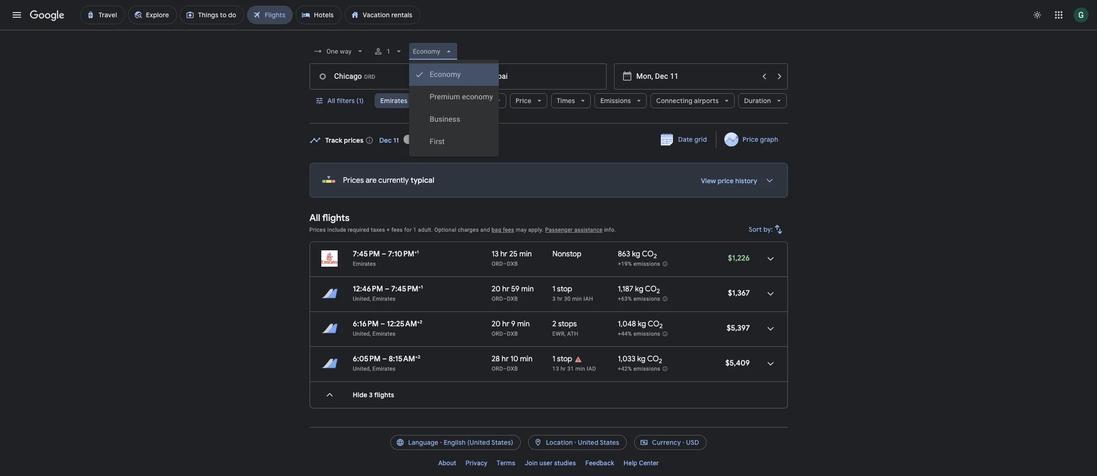 Task type: vqa. For each thing, say whether or not it's contained in the screenshot.
traffic on the right of page
no



Task type: locate. For each thing, give the bounding box(es) containing it.
12:46 pm
[[353, 285, 383, 294]]

track prices
[[325, 136, 364, 145]]

co for 1,033
[[647, 355, 659, 364]]

emissions down 1,187 kg co 2
[[634, 296, 660, 303]]

hr inside the 1 stop 3 hr 30 min iah
[[557, 296, 563, 303]]

1 horizontal spatial flights
[[374, 391, 394, 400]]

currently
[[378, 176, 409, 185]]

emissions for 1,033
[[634, 366, 660, 373]]

None text field
[[460, 64, 607, 90]]

1 vertical spatial united,
[[353, 331, 371, 338]]

7:45 pm down required
[[353, 250, 380, 259]]

0 horizontal spatial prices
[[309, 227, 326, 234]]

6:16 pm
[[353, 320, 379, 329]]

1 vertical spatial price
[[743, 135, 759, 144]]

7:45 pm
[[353, 250, 380, 259], [391, 285, 418, 294]]

price inside popup button
[[516, 97, 532, 105]]

min inside 13 hr 25 min ord – dxb
[[519, 250, 532, 259]]

ord inside 20 hr 59 min ord – dxb
[[492, 296, 503, 303]]

emirates for 6:05 pm
[[373, 366, 396, 373]]

1 vertical spatial all
[[309, 213, 320, 224]]

1 united, from the top
[[353, 296, 371, 303]]

co inside 1,033 kg co 2
[[647, 355, 659, 364]]

2 up ewr
[[553, 320, 557, 329]]

2 up +44% emissions
[[660, 323, 663, 331]]

united, emirates for 12:46 pm
[[353, 296, 396, 303]]

1 vertical spatial 13
[[553, 366, 559, 373]]

– down total duration 13 hr 25 min. element
[[503, 261, 507, 268]]

7:45 pm – 7:10 pm + 1
[[353, 249, 419, 259]]

0 horizontal spatial all
[[309, 213, 320, 224]]

2 vertical spatial united,
[[353, 366, 371, 373]]

dxb for 10
[[507, 366, 518, 373]]

min right 9 at the left of the page
[[517, 320, 530, 329]]

min right 59
[[521, 285, 534, 294]]

prices are currently typical
[[343, 176, 434, 185]]

hr inside layover (1 of 1) is a 13 hr 31 min overnight layover at dulles international airport in washington. element
[[561, 366, 566, 373]]

bag
[[492, 227, 501, 234]]

$5,397
[[727, 324, 750, 334]]

3 emissions from the top
[[634, 331, 660, 338]]

help center
[[624, 460, 659, 468]]

stop
[[557, 285, 572, 294], [557, 355, 572, 364]]

states)
[[492, 439, 513, 448]]

flights up include
[[322, 213, 350, 224]]

(1)
[[356, 97, 364, 105]]

1 vertical spatial 7:45 pm
[[391, 285, 418, 294]]

7:45 pm inside 12:46 pm – 7:45 pm + 1
[[391, 285, 418, 294]]

united, emirates down "12:46 pm"
[[353, 296, 396, 303]]

view price history image
[[758, 170, 781, 192]]

1 vertical spatial 3
[[369, 391, 373, 400]]

stop inside the 1 stop 3 hr 30 min iah
[[557, 285, 572, 294]]

leaves o'hare international airport at 6:16 pm on monday, december 11 and arrives at dubai international airport at 12:25 am on wednesday, december 13. element
[[353, 320, 422, 329]]

prices left are
[[343, 176, 364, 185]]

optional
[[434, 227, 456, 234]]

– down "total duration 20 hr 9 min." element
[[503, 331, 507, 338]]

Departure time: 6:16 PM. text field
[[353, 320, 379, 329]]

kg up +63% emissions
[[635, 285, 644, 294]]

– right departure time: 12:46 pm. text field
[[385, 285, 390, 294]]

20 for 20 hr 59 min
[[492, 285, 501, 294]]

dxb inside 13 hr 25 min ord – dxb
[[507, 261, 518, 268]]

2 vertical spatial united, emirates
[[353, 366, 396, 373]]

4 dxb from the top
[[507, 366, 518, 373]]

min inside 28 hr 10 min ord – dxb
[[520, 355, 533, 364]]

Departure time: 6:05 PM. text field
[[353, 355, 381, 364]]

7:45 pm up arrival time: 12:25 am on  wednesday, december 13. text field
[[391, 285, 418, 294]]

–
[[382, 250, 386, 259], [503, 261, 507, 268], [385, 285, 390, 294], [503, 296, 507, 303], [380, 320, 385, 329], [503, 331, 507, 338], [382, 355, 387, 364], [503, 366, 507, 373]]

hr for 13 hr 25 min
[[501, 250, 508, 259]]

flight details. leaves o'hare international airport at 12:46 pm on monday, december 11 and arrives at dubai international airport at 7:45 pm on tuesday, december 12. image
[[759, 283, 782, 306]]

+ for 7:45 pm
[[418, 284, 421, 291]]

2 ord from the top
[[492, 296, 503, 303]]

times
[[557, 97, 575, 105]]

min inside 20 hr 9 min ord – dxb
[[517, 320, 530, 329]]

layover (1 of 1) is a 3 hr 30 min layover at george bush intercontinental airport in houston. element
[[553, 296, 613, 303]]

– down total duration 28 hr 10 min. element
[[503, 366, 507, 373]]

– inside 12:46 pm – 7:45 pm + 1
[[385, 285, 390, 294]]

None search field
[[309, 40, 788, 157]]

min for 20 hr 9 min
[[517, 320, 530, 329]]

emirates down the leaves o'hare international airport at 6:05 pm on monday, december 11 and arrives at dubai international airport at 8:15 am on wednesday, december 13. element
[[373, 366, 396, 373]]

+63% emissions
[[618, 296, 660, 303]]

co up '+19% emissions' on the right of the page
[[642, 250, 654, 259]]

united, down 6:16 pm at the left bottom of the page
[[353, 331, 371, 338]]

dxb inside 28 hr 10 min ord – dxb
[[507, 366, 518, 373]]

price left graph
[[743, 135, 759, 144]]

Arrival time: 7:45 PM on  Tuesday, December 12. text field
[[391, 284, 423, 294]]

option up any dates
[[409, 108, 499, 131]]

2 united, from the top
[[353, 331, 371, 338]]

fees left for
[[392, 227, 403, 234]]

13 hr 25 min ord – dxb
[[492, 250, 532, 268]]

kg up +44% emissions
[[638, 320, 646, 329]]

6:05 pm – 8:15 am + 2
[[353, 355, 420, 364]]

option
[[409, 64, 499, 86], [409, 86, 499, 108], [409, 108, 499, 131], [409, 131, 499, 153]]

1 fees from the left
[[392, 227, 403, 234]]

+ for 12:25 am
[[417, 320, 420, 326]]

kg inside 863 kg co 2
[[632, 250, 640, 259]]

2 stops flight. element
[[553, 320, 577, 331]]

ord down total duration 13 hr 25 min. element
[[492, 261, 503, 268]]

1 dxb from the top
[[507, 261, 518, 268]]

2 united, emirates from the top
[[353, 331, 396, 338]]

0 vertical spatial 7:45 pm
[[353, 250, 380, 259]]

united, emirates down 6:16 pm at the left bottom of the page
[[353, 331, 396, 338]]

all inside button
[[327, 97, 335, 105]]

3 dxb from the top
[[507, 331, 518, 338]]

dxb inside 20 hr 9 min ord – dxb
[[507, 331, 518, 338]]

stop up 30
[[557, 285, 572, 294]]

2 stop from the top
[[557, 355, 572, 364]]

price for price graph
[[743, 135, 759, 144]]

1 vertical spatial united, emirates
[[353, 331, 396, 338]]

2 right "8:15 am"
[[418, 355, 420, 361]]

stop for 1 stop 3 hr 30 min iah
[[557, 285, 572, 294]]

option up stops popup button
[[409, 64, 499, 86]]

hr inside 28 hr 10 min ord – dxb
[[502, 355, 509, 364]]

dxb
[[507, 261, 518, 268], [507, 296, 518, 303], [507, 331, 518, 338], [507, 366, 518, 373]]

13 left 25
[[492, 250, 499, 259]]

0 vertical spatial prices
[[343, 176, 364, 185]]

1 horizontal spatial fees
[[503, 227, 514, 234]]

31
[[567, 366, 574, 373]]

Arrival time: 8:15 AM on  Wednesday, December 13. text field
[[389, 355, 420, 364]]

1 vertical spatial stop
[[557, 355, 572, 364]]

hr left 10
[[502, 355, 509, 364]]

20 hr 9 min ord – dxb
[[492, 320, 530, 338]]

0 vertical spatial united, emirates
[[353, 296, 396, 303]]

2 stops ewr , ath
[[553, 320, 578, 338]]

emirates for 12:46 pm
[[373, 296, 396, 303]]

0 horizontal spatial price
[[516, 97, 532, 105]]

dxb down 9 at the left of the page
[[507, 331, 518, 338]]

hr left 25
[[501, 250, 508, 259]]

prices
[[343, 176, 364, 185], [309, 227, 326, 234]]

english
[[444, 439, 466, 448]]

0 horizontal spatial 13
[[492, 250, 499, 259]]

1 stop
[[553, 355, 572, 364]]

0 vertical spatial united,
[[353, 296, 371, 303]]

all
[[327, 97, 335, 105], [309, 213, 320, 224]]

– down total duration 20 hr 59 min. element
[[503, 296, 507, 303]]

hr inside 20 hr 59 min ord – dxb
[[502, 285, 510, 294]]

price for price
[[516, 97, 532, 105]]

1 stop 3 hr 30 min iah
[[553, 285, 593, 303]]

ord up 28
[[492, 331, 503, 338]]

swap origin and destination. image
[[452, 71, 464, 82]]

3
[[553, 296, 556, 303], [369, 391, 373, 400]]

3 united, emirates from the top
[[353, 366, 396, 373]]

0 horizontal spatial flights
[[322, 213, 350, 224]]

– inside 20 hr 9 min ord – dxb
[[503, 331, 507, 338]]

– inside 28 hr 10 min ord – dxb
[[503, 366, 507, 373]]

min right 10
[[520, 355, 533, 364]]

emissions down 1,033 kg co 2
[[634, 366, 660, 373]]

emissions for 863
[[634, 261, 660, 268]]

3 united, from the top
[[353, 366, 371, 373]]

Departure time: 7:45 PM. text field
[[353, 250, 380, 259]]

– left "8:15 am"
[[382, 355, 387, 364]]

united, down 6:05 pm text box
[[353, 366, 371, 373]]

2 inside 6:16 pm – 12:25 am + 2
[[420, 320, 422, 326]]

min for 20 hr 59 min
[[521, 285, 534, 294]]

1 horizontal spatial 7:45 pm
[[391, 285, 418, 294]]

1 stop flight. element up 30
[[553, 285, 572, 296]]

emissions for 1,187
[[634, 296, 660, 303]]

flights
[[322, 213, 350, 224], [374, 391, 394, 400]]

dates
[[454, 136, 471, 145]]

20 left 9 at the left of the page
[[492, 320, 501, 329]]

date
[[678, 135, 693, 144]]

25
[[509, 250, 518, 259]]

all inside main content
[[309, 213, 320, 224]]

2 up +63% emissions
[[657, 288, 660, 296]]

hr
[[501, 250, 508, 259], [502, 285, 510, 294], [557, 296, 563, 303], [502, 320, 510, 329], [502, 355, 509, 364], [561, 366, 566, 373]]

co inside 1,187 kg co 2
[[645, 285, 657, 294]]

layover (1 of 1) is a 13 hr 31 min overnight layover at dulles international airport in washington. element
[[553, 366, 613, 373]]

co
[[642, 250, 654, 259], [645, 285, 657, 294], [648, 320, 660, 329], [647, 355, 659, 364]]

total duration 13 hr 25 min. element
[[492, 250, 553, 261]]

ord for 28 hr 10 min
[[492, 366, 503, 373]]

fees right bag at the left of the page
[[503, 227, 514, 234]]

2 up +42% emissions
[[659, 358, 662, 366]]

13 inside 13 hr 25 min ord – dxb
[[492, 250, 499, 259]]

hr left 9 at the left of the page
[[502, 320, 510, 329]]

2 right 12:25 am
[[420, 320, 422, 326]]

0 vertical spatial 20
[[492, 285, 501, 294]]

+44%
[[618, 331, 632, 338]]

+ inside 6:16 pm – 12:25 am + 2
[[417, 320, 420, 326]]

1 vertical spatial 20
[[492, 320, 501, 329]]

hr inside 13 hr 25 min ord – dxb
[[501, 250, 508, 259]]

20 for 20 hr 9 min
[[492, 320, 501, 329]]

3 inside the 1 stop 3 hr 30 min iah
[[553, 296, 556, 303]]

13 down 1 stop
[[553, 366, 559, 373]]

dxb down 25
[[507, 261, 518, 268]]

2 20 from the top
[[492, 320, 501, 329]]

0 horizontal spatial fees
[[392, 227, 403, 234]]

20
[[492, 285, 501, 294], [492, 320, 501, 329]]

3 right hide
[[369, 391, 373, 400]]

price button
[[510, 90, 547, 112]]

ord down total duration 20 hr 59 min. element
[[492, 296, 503, 303]]

1 horizontal spatial 13
[[553, 366, 559, 373]]

20 hr 59 min ord – dxb
[[492, 285, 534, 303]]

2 inside 863 kg co 2
[[654, 253, 657, 261]]

price inside button
[[743, 135, 759, 144]]

4 ord from the top
[[492, 366, 503, 373]]

1 vertical spatial prices
[[309, 227, 326, 234]]

2
[[654, 253, 657, 261], [657, 288, 660, 296], [420, 320, 422, 326], [553, 320, 557, 329], [660, 323, 663, 331], [418, 355, 420, 361], [659, 358, 662, 366]]

1,187
[[618, 285, 633, 294]]

emirates down leaves o'hare international airport at 12:46 pm on monday, december 11 and arrives at dubai international airport at 7:45 pm on tuesday, december 12. element
[[373, 296, 396, 303]]

3 left 30
[[553, 296, 556, 303]]

passenger
[[545, 227, 573, 234]]

hr left 59
[[502, 285, 510, 294]]

0 vertical spatial stop
[[557, 285, 572, 294]]

$1,367
[[728, 289, 750, 299]]

united, down "12:46 pm"
[[353, 296, 371, 303]]

kg inside 1,033 kg co 2
[[637, 355, 646, 364]]

all for all flights
[[309, 213, 320, 224]]

any
[[440, 136, 452, 145]]

hr inside 20 hr 9 min ord – dxb
[[502, 320, 510, 329]]

emirates down leaves o'hare international airport at 6:16 pm on monday, december 11 and arrives at dubai international airport at 12:25 am on wednesday, december 13. element
[[373, 331, 396, 338]]

13 for 31
[[553, 366, 559, 373]]

Arrival time: 12:25 AM on  Wednesday, December 13. text field
[[387, 320, 422, 329]]

bags
[[475, 97, 491, 105]]

dec
[[379, 136, 392, 145]]

– left '7:10 pm'
[[382, 250, 386, 259]]

nonstop
[[553, 250, 582, 259]]

1 stop flight. element up the 31
[[553, 355, 572, 366]]

3 option from the top
[[409, 108, 499, 131]]

emirates
[[380, 97, 408, 105], [353, 261, 376, 268], [373, 296, 396, 303], [373, 331, 396, 338], [373, 366, 396, 373]]

min right 30
[[572, 296, 582, 303]]

4 emissions from the top
[[634, 366, 660, 373]]

1 stop flight. element
[[553, 285, 572, 296], [553, 355, 572, 366]]

loading results progress bar
[[0, 30, 1097, 32]]

3 ord from the top
[[492, 331, 503, 338]]

may
[[516, 227, 527, 234]]

1 horizontal spatial all
[[327, 97, 335, 105]]

hr for 20 hr 9 min
[[502, 320, 510, 329]]

$5,409
[[726, 359, 750, 369]]

for
[[404, 227, 412, 234]]

min right 25
[[519, 250, 532, 259]]

Arrival time: 7:10 PM on  Tuesday, December 12. text field
[[388, 249, 419, 259]]

find the best price region
[[309, 128, 788, 156]]

2 option from the top
[[409, 86, 499, 108]]

kg inside 1,048 kg co 2
[[638, 320, 646, 329]]

20 left 59
[[492, 285, 501, 294]]

join user studies link
[[520, 456, 581, 471]]

– right 6:16 pm text box
[[380, 320, 385, 329]]

co inside 863 kg co 2
[[642, 250, 654, 259]]

dxb inside 20 hr 59 min ord – dxb
[[507, 296, 518, 303]]

option down stops popup button
[[409, 131, 499, 153]]

price right bags popup button
[[516, 97, 532, 105]]

option down swap origin and destination. image
[[409, 86, 499, 108]]

duration
[[744, 97, 771, 105]]

min right the 31
[[576, 366, 585, 373]]

are
[[366, 176, 377, 185]]

hr for 20 hr 59 min
[[502, 285, 510, 294]]

kg for 863
[[632, 250, 640, 259]]

1 20 from the top
[[492, 285, 501, 294]]

kg for 1,187
[[635, 285, 644, 294]]

emissions down 1,048 kg co 2
[[634, 331, 660, 338]]

+19% emissions
[[618, 261, 660, 268]]

– inside "6:05 pm – 8:15 am + 2"
[[382, 355, 387, 364]]

kg inside 1,187 kg co 2
[[635, 285, 644, 294]]

history
[[736, 177, 757, 185]]

1 option from the top
[[409, 64, 499, 86]]

+ inside 7:45 pm – 7:10 pm + 1
[[414, 249, 417, 256]]

8:15 am
[[389, 355, 415, 364]]

0 vertical spatial all
[[327, 97, 335, 105]]

united, emirates down 6:05 pm text box
[[353, 366, 396, 373]]

dxb down 10
[[507, 366, 518, 373]]

ord
[[492, 261, 503, 268], [492, 296, 503, 303], [492, 331, 503, 338], [492, 366, 503, 373]]

0 vertical spatial price
[[516, 97, 532, 105]]

kg up +42% emissions
[[637, 355, 646, 364]]

2 emissions from the top
[[634, 296, 660, 303]]

united
[[578, 439, 599, 448]]

emirates right (1)
[[380, 97, 408, 105]]

13 hr 31 min iad
[[553, 366, 596, 373]]

min for 13 hr 25 min
[[519, 250, 532, 259]]

main menu image
[[11, 9, 22, 21]]

None field
[[309, 43, 368, 60], [409, 43, 457, 60], [309, 43, 368, 60], [409, 43, 457, 60]]

kg up '+19% emissions' on the right of the page
[[632, 250, 640, 259]]

ord down 28
[[492, 366, 503, 373]]

Departure time: 12:46 PM. text field
[[353, 285, 383, 294]]

20 inside 20 hr 9 min ord – dxb
[[492, 320, 501, 329]]

leaves o'hare international airport at 7:45 pm on monday, december 11 and arrives at dubai international airport at 7:10 pm on tuesday, december 12. element
[[353, 249, 419, 259]]

flights right hide
[[374, 391, 394, 400]]

1 united, emirates from the top
[[353, 296, 396, 303]]

dxb for 25
[[507, 261, 518, 268]]

1 inside popup button
[[387, 48, 391, 55]]

all for all filters (1)
[[327, 97, 335, 105]]

hide
[[353, 391, 367, 400]]

prices down all flights
[[309, 227, 326, 234]]

5409 US dollars text field
[[726, 359, 750, 369]]

flight details. leaves o'hare international airport at 6:16 pm on monday, december 11 and arrives at dubai international airport at 12:25 am on wednesday, december 13. image
[[759, 318, 782, 341]]

2 up '+19% emissions' on the right of the page
[[654, 253, 657, 261]]

2 dxb from the top
[[507, 296, 518, 303]]

+ inside "6:05 pm – 8:15 am + 2"
[[415, 355, 418, 361]]

0 vertical spatial 13
[[492, 250, 499, 259]]

0 vertical spatial 1 stop flight. element
[[553, 285, 572, 296]]

0 horizontal spatial 3
[[369, 391, 373, 400]]

2 1 stop flight. element from the top
[[553, 355, 572, 366]]

clear airlines image
[[405, 90, 427, 112]]

ord inside 13 hr 25 min ord – dxb
[[492, 261, 503, 268]]

13
[[492, 250, 499, 259], [553, 366, 559, 373]]

min inside 20 hr 59 min ord – dxb
[[521, 285, 534, 294]]

28 hr 10 min ord – dxb
[[492, 355, 533, 373]]

0 horizontal spatial 7:45 pm
[[353, 250, 380, 259]]

fees
[[392, 227, 403, 234], [503, 227, 514, 234]]

ord inside 20 hr 9 min ord – dxb
[[492, 331, 503, 338]]

1 horizontal spatial price
[[743, 135, 759, 144]]

None text field
[[309, 64, 456, 90]]

hr left the 31
[[561, 366, 566, 373]]

feedback
[[586, 460, 614, 468]]

5397 US dollars text field
[[727, 324, 750, 334]]

leaves o'hare international airport at 6:05 pm on monday, december 11 and arrives at dubai international airport at 8:15 am on wednesday, december 13. element
[[353, 355, 420, 364]]

co up +63% emissions
[[645, 285, 657, 294]]

1 horizontal spatial prices
[[343, 176, 364, 185]]

1 ord from the top
[[492, 261, 503, 268]]

total duration 20 hr 59 min. element
[[492, 285, 553, 296]]

stop up the 31
[[557, 355, 572, 364]]

1 emissions from the top
[[634, 261, 660, 268]]

1 vertical spatial 1 stop flight. element
[[553, 355, 572, 366]]

co up +44% emissions
[[648, 320, 660, 329]]

airports
[[694, 97, 719, 105]]

studies
[[554, 460, 576, 468]]

1 horizontal spatial 3
[[553, 296, 556, 303]]

0 vertical spatial 3
[[553, 296, 556, 303]]

emissions
[[634, 261, 660, 268], [634, 296, 660, 303], [634, 331, 660, 338], [634, 366, 660, 373]]

nonstop flight. element
[[553, 250, 582, 261]]

price
[[718, 177, 734, 185]]

bags button
[[470, 90, 506, 112]]

1 stop from the top
[[557, 285, 572, 294]]

emissions down 863 kg co 2
[[634, 261, 660, 268]]

20 inside 20 hr 59 min ord – dxb
[[492, 285, 501, 294]]

dxb down 59
[[507, 296, 518, 303]]

co inside 1,048 kg co 2
[[648, 320, 660, 329]]

1 inside 12:46 pm – 7:45 pm + 1
[[421, 284, 423, 291]]

co up +42% emissions
[[647, 355, 659, 364]]

hr left 30
[[557, 296, 563, 303]]

+ inside 12:46 pm – 7:45 pm + 1
[[418, 284, 421, 291]]

ord inside 28 hr 10 min ord – dxb
[[492, 366, 503, 373]]

change appearance image
[[1026, 4, 1049, 26]]



Task type: describe. For each thing, give the bounding box(es) containing it.
location
[[546, 439, 573, 448]]

united, for 6:16 pm
[[353, 331, 371, 338]]

emirates for 6:16 pm
[[373, 331, 396, 338]]

dxb for 59
[[507, 296, 518, 303]]

min inside the 1 stop 3 hr 30 min iah
[[572, 296, 582, 303]]

terms link
[[492, 456, 520, 471]]

co for 1,048
[[648, 320, 660, 329]]

total duration 28 hr 10 min. element
[[492, 355, 553, 366]]

12:46 pm – 7:45 pm + 1
[[353, 284, 423, 294]]

all flights main content
[[309, 128, 788, 417]]

feedback link
[[581, 456, 619, 471]]

co for 863
[[642, 250, 654, 259]]

language
[[408, 439, 439, 448]]

currency
[[652, 439, 681, 448]]

prices for prices include required taxes + fees for 1 adult. optional charges and bag fees may apply. passenger assistance
[[309, 227, 326, 234]]

ord for 20 hr 9 min
[[492, 331, 503, 338]]

– inside 13 hr 25 min ord – dxb
[[503, 261, 507, 268]]

28
[[492, 355, 500, 364]]

hr for 28 hr 10 min
[[502, 355, 509, 364]]

+19%
[[618, 261, 632, 268]]

sort by:
[[749, 226, 773, 234]]

prices for prices are currently typical
[[343, 176, 364, 185]]

view
[[701, 177, 716, 185]]

stops
[[558, 320, 577, 329]]

iah
[[584, 296, 593, 303]]

– inside 20 hr 59 min ord – dxb
[[503, 296, 507, 303]]

2 inside "6:05 pm – 8:15 am + 2"
[[418, 355, 420, 361]]

apply.
[[528, 227, 544, 234]]

dxb for 9
[[507, 331, 518, 338]]

+ for 7:10 pm
[[414, 249, 417, 256]]

stops
[[433, 97, 450, 105]]

$1,226
[[728, 254, 750, 263]]

kg for 1,048
[[638, 320, 646, 329]]

10
[[511, 355, 518, 364]]

11
[[393, 136, 399, 145]]

flight details. leaves o'hare international airport at 7:45 pm on monday, december 11 and arrives at dubai international airport at 7:10 pm on tuesday, december 12. image
[[759, 248, 782, 270]]

center
[[639, 460, 659, 468]]

sort
[[749, 226, 762, 234]]

price graph
[[743, 135, 778, 144]]

united, for 12:46 pm
[[353, 296, 371, 303]]

– inside 6:16 pm – 12:25 am + 2
[[380, 320, 385, 329]]

stops button
[[427, 93, 466, 108]]

taxes
[[371, 227, 385, 234]]

1 vertical spatial flights
[[374, 391, 394, 400]]

1 inside 7:45 pm – 7:10 pm + 1
[[417, 249, 419, 256]]

emissions
[[600, 97, 631, 105]]

terms
[[497, 460, 516, 468]]

2 inside 2 stops ewr , ath
[[553, 320, 557, 329]]

hide 3 flights image
[[318, 384, 341, 407]]

emissions for 1,048
[[634, 331, 660, 338]]

ord for 13 hr 25 min
[[492, 261, 503, 268]]

united, emirates for 6:05 pm
[[353, 366, 396, 373]]

7:45 pm inside 7:45 pm – 7:10 pm + 1
[[353, 250, 380, 259]]

track
[[325, 136, 342, 145]]

learn more about tracked prices image
[[365, 136, 374, 145]]

connecting airports button
[[651, 90, 735, 112]]

1,033
[[618, 355, 636, 364]]

iad
[[587, 366, 596, 373]]

prices include required taxes + fees for 1 adult. optional charges and bag fees may apply. passenger assistance
[[309, 227, 603, 234]]

ord for 20 hr 59 min
[[492, 296, 503, 303]]

emirates inside popup button
[[380, 97, 408, 105]]

all filters (1)
[[327, 97, 364, 105]]

Departure text field
[[636, 64, 756, 89]]

view price history
[[701, 177, 757, 185]]

price graph button
[[719, 131, 786, 148]]

assistance
[[574, 227, 603, 234]]

+42%
[[618, 366, 632, 373]]

2 fees from the left
[[503, 227, 514, 234]]

emirates down 7:45 pm text field
[[353, 261, 376, 268]]

usd
[[686, 439, 699, 448]]

1367 US dollars text field
[[728, 289, 750, 299]]

1 inside the 1 stop 3 hr 30 min iah
[[553, 285, 555, 294]]

total duration 20 hr 9 min. element
[[492, 320, 553, 331]]

co for 1,187
[[645, 285, 657, 294]]

13 for 25
[[492, 250, 499, 259]]

united, emirates for 6:16 pm
[[353, 331, 396, 338]]

english (united states)
[[444, 439, 513, 448]]

and
[[480, 227, 490, 234]]

date grid
[[678, 135, 707, 144]]

flight details. leaves o'hare international airport at 6:05 pm on monday, december 11 and arrives at dubai international airport at 8:15 am on wednesday, december 13. image
[[759, 353, 782, 376]]

bag fees button
[[492, 227, 514, 234]]

by:
[[763, 226, 773, 234]]

6:05 pm
[[353, 355, 381, 364]]

stop for 1 stop
[[557, 355, 572, 364]]

adult.
[[418, 227, 433, 234]]

help
[[624, 460, 637, 468]]

about
[[438, 460, 456, 468]]

1,033 kg co 2
[[618, 355, 662, 366]]

none text field inside search box
[[309, 64, 456, 90]]

join
[[525, 460, 538, 468]]

min for 28 hr 10 min
[[520, 355, 533, 364]]

join user studies
[[525, 460, 576, 468]]

required
[[348, 227, 369, 234]]

graph
[[760, 135, 778, 144]]

prices
[[344, 136, 364, 145]]

typical
[[411, 176, 434, 185]]

none search field containing all filters (1)
[[309, 40, 788, 157]]

9
[[511, 320, 516, 329]]

59
[[511, 285, 520, 294]]

times button
[[551, 90, 591, 112]]

ath
[[567, 331, 578, 338]]

30
[[564, 296, 571, 303]]

1,187 kg co 2
[[618, 285, 660, 296]]

2 inside 1,187 kg co 2
[[657, 288, 660, 296]]

united, for 6:05 pm
[[353, 366, 371, 373]]

– inside 7:45 pm – 7:10 pm + 1
[[382, 250, 386, 259]]

select your preferred seating class. list box
[[409, 60, 499, 157]]

+ for 8:15 am
[[415, 355, 418, 361]]

7:10 pm
[[388, 250, 414, 259]]

any dates
[[440, 136, 471, 145]]

2 inside 1,048 kg co 2
[[660, 323, 663, 331]]

date grid button
[[654, 131, 714, 148]]

duration button
[[739, 90, 787, 112]]

emissions button
[[595, 90, 647, 112]]

1,048 kg co 2
[[618, 320, 663, 331]]

layover (1 of 2) is a 2 hr 3 min layover at newark liberty international airport in newark. layover (2 of 2) is a 2 hr layover at athens international airport "eleftherios venizelos" in athens. element
[[553, 331, 613, 338]]

1 1 stop flight. element from the top
[[553, 285, 572, 296]]

4 option from the top
[[409, 131, 499, 153]]

include
[[327, 227, 346, 234]]

all flights
[[309, 213, 350, 224]]

states
[[600, 439, 619, 448]]

863
[[618, 250, 630, 259]]

2 inside 1,033 kg co 2
[[659, 358, 662, 366]]

leaves o'hare international airport at 12:46 pm on monday, december 11 and arrives at dubai international airport at 7:45 pm on tuesday, december 12. element
[[353, 284, 423, 294]]

1226 US dollars text field
[[728, 254, 750, 263]]

kg for 1,033
[[637, 355, 646, 364]]

all filters (1) button
[[309, 90, 371, 112]]

0 vertical spatial flights
[[322, 213, 350, 224]]

+44% emissions
[[618, 331, 660, 338]]

connecting airports
[[656, 97, 719, 105]]



